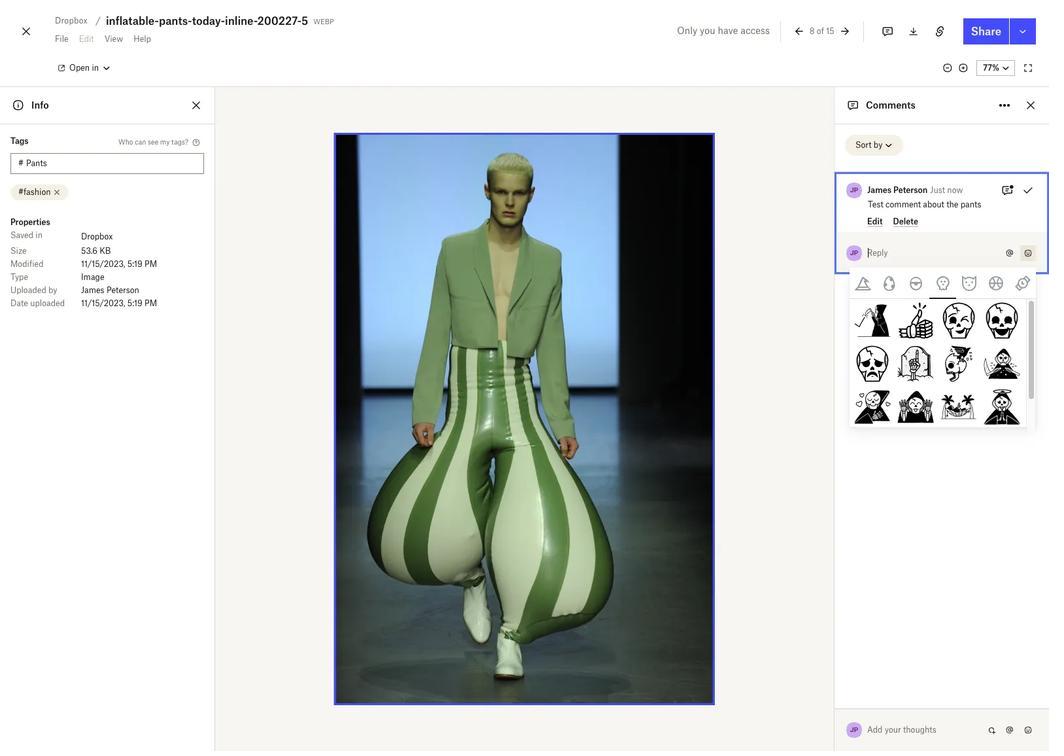 Task type: describe. For each thing, give the bounding box(es) containing it.
to for microsoft_pride_21_bisexual.jpg
[[833, 515, 839, 523]]

grim reaper loving it image
[[855, 389, 891, 425]]

james for james peterson
[[81, 285, 104, 295]]

add
[[868, 725, 883, 735]]

pants-
[[159, 14, 192, 27]]

row containing size
[[10, 245, 204, 258]]

microsoft_pride_21_intersex.jpg uploaded to
[[776, 616, 896, 639]]

uploaded for microsoft_pride_21_pansexual.jpg
[[802, 669, 832, 677]]

about
[[924, 200, 945, 209]]

info
[[31, 99, 49, 111]]

webp
[[314, 15, 334, 26]]

thoughts
[[904, 725, 937, 735]]

/ inflatable-pants-today-inline-200227-5 webp
[[95, 14, 334, 27]]

0 horizontal spatial uploaded
[[30, 298, 65, 308]]

53.6 kb
[[81, 246, 111, 256]]

upload successful! all items successfully uploaded
[[794, 716, 911, 737]]

5:19 for james peterson
[[127, 298, 143, 308]]

to for microsoft_pride_21_neutrois.jpg
[[833, 554, 839, 561]]

microsoft_pride_21_intersex.jpg
[[776, 616, 896, 626]]

5:19 for 53.6 kb
[[127, 259, 143, 269]]

pm for kb
[[145, 259, 157, 269]]

test comment about the pants
[[868, 200, 982, 209]]

image
[[81, 272, 104, 282]]

Reply text field
[[868, 243, 1002, 264]]

basic image
[[1015, 275, 1031, 291]]

sports image
[[989, 276, 1004, 291]]

cat image
[[963, 275, 977, 291]]

grim reaper winking image
[[941, 302, 978, 339]]

peterson for james peterson just now
[[894, 185, 928, 195]]

of
[[817, 26, 824, 36]]

microsoft_pride_21_demisexual.jpg uploaded to
[[776, 461, 910, 484]]

can
[[135, 138, 146, 146]]

your
[[885, 725, 902, 735]]

share
[[972, 25, 1002, 38]]

uploaded down type
[[10, 285, 46, 295]]

uploaded for microsoft_pride_21_pride_flag.jpg
[[802, 592, 832, 600]]

see
[[148, 138, 158, 146]]

the
[[947, 200, 959, 209]]

in
[[36, 230, 43, 240]]

james peterson just now
[[868, 185, 963, 195]]

upload
[[794, 716, 826, 727]]

Add your thoughts text field
[[868, 720, 984, 741]]

wizard image
[[855, 276, 872, 290]]

11/15/2023, 5:19 pm for peterson
[[81, 298, 157, 308]]

saved
[[10, 230, 33, 240]]

8 of 15
[[810, 26, 835, 36]]

grim reaper mind blown image
[[941, 346, 978, 382]]

properties
[[10, 217, 50, 227]]

to for microsoft_pride_21_intersex.jpg
[[833, 631, 839, 639]]

200227-
[[258, 14, 302, 27]]

dropbox link
[[81, 230, 113, 243]]

to for microsoft_pride_21_demisexual.jpg
[[833, 476, 839, 484]]

kb
[[100, 246, 111, 256]]

now
[[948, 185, 963, 195]]

uploaded for microsoft_pride_21_demisexual.jpg
[[802, 476, 832, 484]]

successfully
[[829, 728, 874, 737]]

access
[[741, 25, 770, 36]]

saved in
[[10, 230, 43, 240]]

comment
[[886, 200, 921, 209]]

row containing uploaded by
[[10, 284, 204, 297]]

james for james peterson just now
[[868, 185, 892, 195]]

microsoft_pride_21_neutrois.jpg
[[776, 539, 898, 548]]

share button
[[964, 18, 1010, 44]]

upload successful! alert
[[744, 417, 1033, 751]]

to for microsoft_pride_21_pride_flag.jpg
[[833, 592, 839, 600]]

today-
[[192, 14, 225, 27]]

grim reaper breaking scythe in half image
[[984, 346, 1021, 382]]

just
[[931, 185, 946, 195]]

test
[[868, 200, 884, 209]]

type
[[10, 272, 28, 282]]

only you have access
[[677, 25, 770, 36]]

tags
[[10, 136, 29, 146]]

uploaded by
[[10, 285, 57, 295]]

grim reaper chilling image
[[941, 389, 978, 425]]

11/15/2023, for peterson
[[81, 298, 125, 308]]

row containing date uploaded
[[10, 297, 204, 310]]

copy link
[[970, 700, 1006, 709]]



Task type: locate. For each thing, give the bounding box(es) containing it.
1 horizontal spatial peterson
[[894, 185, 928, 195]]

6 to from the top
[[833, 669, 839, 677]]

3 to from the top
[[833, 554, 839, 561]]

date uploaded
[[10, 298, 65, 308]]

goofy grim reaper image
[[898, 389, 934, 425]]

2 5:19 from the top
[[127, 298, 143, 308]]

to inside microsoft_pride_21_pride_flag.jpg uploaded to
[[833, 592, 839, 600]]

sad grim reaper image
[[855, 346, 891, 382]]

1 5:19 from the top
[[127, 259, 143, 269]]

peterson for james peterson
[[107, 285, 139, 295]]

to down microsoft_pride_21_intersex.jpg
[[833, 631, 839, 639]]

5
[[302, 14, 308, 27]]

0 vertical spatial 5:19
[[127, 259, 143, 269]]

row containing modified
[[10, 258, 204, 271]]

uploaded for microsoft_pride_21_intersex.jpg
[[802, 631, 832, 639]]

11/15/2023, down james peterson
[[81, 298, 125, 308]]

tab list
[[850, 268, 1037, 299]]

dropbox
[[81, 232, 113, 241]]

uploaded
[[10, 285, 46, 295], [802, 476, 832, 484], [802, 515, 832, 523], [802, 554, 832, 561], [802, 592, 832, 600], [802, 631, 832, 639], [802, 669, 832, 677]]

link
[[992, 700, 1006, 709]]

5 to from the top
[[833, 631, 839, 639]]

0 vertical spatial 11/15/2023, 5:19 pm
[[81, 259, 157, 269]]

row down dropbox link
[[10, 245, 204, 258]]

uploaded down microsoft_pride_21_demisexual.jpg
[[802, 476, 832, 484]]

uploaded inside microsoft_pride_21_demisexual.jpg uploaded to
[[802, 476, 832, 484]]

0 vertical spatial uploaded
[[30, 298, 65, 308]]

by
[[48, 285, 57, 295]]

53.6
[[81, 246, 98, 256]]

date
[[10, 298, 28, 308]]

add your thoughts
[[868, 725, 937, 735]]

modified
[[10, 259, 44, 269]]

inflatable-
[[106, 14, 159, 27]]

1 vertical spatial james
[[81, 285, 104, 295]]

1 pm from the top
[[145, 259, 157, 269]]

close image
[[18, 21, 34, 42]]

happy grim reaper image
[[984, 302, 1021, 339]]

uploaded inside microsoft_pride_21_neutrois.jpg uploaded to
[[802, 554, 832, 561]]

2 11/15/2023, 5:19 pm from the top
[[81, 298, 157, 308]]

0 vertical spatial james
[[868, 185, 892, 195]]

peterson up comment
[[894, 185, 928, 195]]

peterson inside "row"
[[107, 285, 139, 295]]

dinosaur image
[[884, 276, 896, 291]]

who can see my tags? image
[[191, 137, 202, 148]]

microsoft_pride_21_pride_flag.jpg
[[776, 577, 905, 587]]

table
[[10, 229, 204, 310]]

microsoft_pride_21_neutrois.jpg uploaded to
[[776, 539, 898, 561]]

row up james peterson
[[10, 271, 204, 284]]

2 pm from the top
[[145, 298, 157, 308]]

#fashion
[[18, 187, 51, 197]]

reply image
[[868, 246, 992, 260]]

6 row from the top
[[10, 297, 204, 310]]

microsoft_pride_21_pride_flag.jpg uploaded to
[[776, 577, 905, 600]]

to down microsoft_pride_21_pride_flag.jpg
[[833, 592, 839, 600]]

4 row from the top
[[10, 271, 204, 284]]

11/15/2023, 5:19 pm down 'kb'
[[81, 259, 157, 269]]

grim reaper making a check mark image
[[855, 302, 891, 339]]

to for microsoft_pride_21_pansexual.jpg
[[833, 669, 839, 677]]

uploaded down microsoft_pride_21_intersex.jpg
[[802, 631, 832, 639]]

uploaded for microsoft_pride_21_bisexual.jpg
[[802, 515, 832, 523]]

uploaded inside upload successful! all items successfully uploaded
[[876, 728, 911, 737]]

plus one from the grave image
[[898, 346, 934, 382]]

uploaded inside microsoft_pride_21_pride_flag.jpg uploaded to
[[802, 592, 832, 600]]

3 row from the top
[[10, 258, 204, 271]]

8
[[810, 26, 815, 36]]

table containing saved in
[[10, 229, 204, 310]]

grim reaper image
[[937, 276, 950, 291]]

1 11/15/2023, from the top
[[81, 259, 125, 269]]

2 11/15/2023, from the top
[[81, 298, 125, 308]]

0 horizontal spatial peterson
[[107, 285, 139, 295]]

row containing saved in
[[10, 229, 204, 245]]

grim reaper praying image
[[984, 389, 1021, 425]]

microsoft_pride_21_pansexual.jpg uploaded to
[[776, 654, 904, 677]]

1 vertical spatial peterson
[[107, 285, 139, 295]]

my
[[160, 138, 170, 146]]

to inside microsoft_pride_21_bisexual.jpg uploaded to
[[833, 515, 839, 523]]

size
[[10, 246, 27, 256]]

microsoft_pride_21_bisexual.jpg uploaded to
[[776, 500, 898, 523]]

0 vertical spatial pm
[[145, 259, 157, 269]]

11/15/2023, down 'kb'
[[81, 259, 125, 269]]

11/15/2023, 5:19 pm down james peterson
[[81, 298, 157, 308]]

peterson
[[894, 185, 928, 195], [107, 285, 139, 295]]

microsoft_pride_21_demisexual.jpg
[[776, 461, 910, 471]]

row down james peterson
[[10, 297, 204, 310]]

11/15/2023, 5:19 pm
[[81, 259, 157, 269], [81, 298, 157, 308]]

row containing type
[[10, 271, 204, 284]]

uploaded inside microsoft_pride_21_bisexual.jpg uploaded to
[[802, 515, 832, 523]]

reply
[[868, 248, 888, 258]]

uploaded inside the microsoft_pride_21_intersex.jpg uploaded to
[[802, 631, 832, 639]]

add your thoughts image
[[868, 723, 974, 737]]

james down image
[[81, 285, 104, 295]]

to down microsoft_pride_21_bisexual.jpg
[[833, 515, 839, 523]]

copy
[[970, 700, 990, 709]]

successful!
[[828, 716, 879, 727]]

#fashion button
[[10, 185, 69, 200]]

1 row from the top
[[10, 229, 204, 245]]

0 horizontal spatial james
[[81, 285, 104, 295]]

to down microsoft_pride_21_demisexual.jpg
[[833, 476, 839, 484]]

1 vertical spatial 11/15/2023,
[[81, 298, 125, 308]]

to inside the "microsoft_pride_21_pansexual.jpg uploaded to"
[[833, 669, 839, 677]]

uploaded down microsoft_pride_21_pride_flag.jpg
[[802, 592, 832, 600]]

tags?
[[172, 138, 188, 146]]

row down 'kb'
[[10, 258, 204, 271]]

5 row from the top
[[10, 284, 204, 297]]

11/15/2023, for kb
[[81, 259, 125, 269]]

uploaded
[[30, 298, 65, 308], [876, 728, 911, 737]]

uploaded for microsoft_pride_21_neutrois.jpg
[[802, 554, 832, 561]]

15
[[827, 26, 835, 36]]

who
[[118, 138, 133, 146]]

/
[[95, 15, 101, 26]]

1 horizontal spatial james
[[868, 185, 892, 195]]

0 vertical spatial peterson
[[894, 185, 928, 195]]

uploaded down microsoft_pride_21_neutrois.jpg
[[802, 554, 832, 561]]

row down image
[[10, 284, 204, 297]]

peterson down 'kb'
[[107, 285, 139, 295]]

microsoft_pride_21_bisexual.jpg
[[776, 500, 898, 510]]

#
[[18, 158, 24, 168]]

11/15/2023,
[[81, 259, 125, 269], [81, 298, 125, 308]]

5:19 down james peterson
[[127, 298, 143, 308]]

row up 'kb'
[[10, 229, 204, 245]]

to inside microsoft_pride_21_demisexual.jpg uploaded to
[[833, 476, 839, 484]]

0 vertical spatial 11/15/2023,
[[81, 259, 125, 269]]

5:19
[[127, 259, 143, 269], [127, 298, 143, 308]]

to down microsoft_pride_21_neutrois.jpg
[[833, 554, 839, 561]]

to inside microsoft_pride_21_neutrois.jpg uploaded to
[[833, 554, 839, 561]]

comments
[[866, 99, 916, 111]]

grim reaper thumbs up image
[[898, 302, 934, 339]]

1 vertical spatial 11/15/2023, 5:19 pm
[[81, 298, 157, 308]]

microsoft_pride_21_pansexual.jpg
[[776, 654, 904, 664]]

eyeball image
[[910, 276, 923, 290]]

pm
[[145, 259, 157, 269], [145, 298, 157, 308]]

only
[[677, 25, 698, 36]]

1 11/15/2023, 5:19 pm from the top
[[81, 259, 157, 269]]

2 to from the top
[[833, 515, 839, 523]]

pants
[[961, 200, 982, 209]]

close right sidebar image
[[1023, 98, 1039, 113]]

to
[[833, 476, 839, 484], [833, 515, 839, 523], [833, 554, 839, 561], [833, 592, 839, 600], [833, 631, 839, 639], [833, 669, 839, 677]]

1 to from the top
[[833, 476, 839, 484]]

james inside "row"
[[81, 285, 104, 295]]

pm for peterson
[[145, 298, 157, 308]]

2 row from the top
[[10, 245, 204, 258]]

uploaded down microsoft_pride_21_pansexual.jpg
[[802, 669, 832, 677]]

james up test
[[868, 185, 892, 195]]

uploaded down microsoft_pride_21_bisexual.jpg
[[802, 515, 832, 523]]

5:19 up james peterson
[[127, 259, 143, 269]]

have
[[718, 25, 738, 36]]

1 horizontal spatial uploaded
[[876, 728, 911, 737]]

11/15/2023, 5:19 pm for kb
[[81, 259, 157, 269]]

you
[[700, 25, 716, 36]]

uploaded inside the "microsoft_pride_21_pansexual.jpg uploaded to"
[[802, 669, 832, 677]]

1 vertical spatial pm
[[145, 298, 157, 308]]

1 vertical spatial uploaded
[[876, 728, 911, 737]]

all
[[794, 728, 804, 737]]

row
[[10, 229, 204, 245], [10, 245, 204, 258], [10, 258, 204, 271], [10, 271, 204, 284], [10, 284, 204, 297], [10, 297, 204, 310]]

microsoft_pride_21_lesbian.jpg
[[776, 693, 895, 703]]

james peterson
[[81, 285, 139, 295]]

inline-
[[225, 14, 258, 27]]

copy link button
[[963, 697, 1012, 713]]

4 to from the top
[[833, 592, 839, 600]]

to down microsoft_pride_21_pansexual.jpg
[[833, 669, 839, 677]]

who can see my tags?
[[118, 138, 188, 146]]

close left sidebar image
[[188, 98, 204, 113]]

1 vertical spatial 5:19
[[127, 298, 143, 308]]

james
[[868, 185, 892, 195], [81, 285, 104, 295]]

items
[[806, 728, 827, 737]]

to inside the microsoft_pride_21_intersex.jpg uploaded to
[[833, 631, 839, 639]]



Task type: vqa. For each thing, say whether or not it's contained in the screenshot.
200227-
yes



